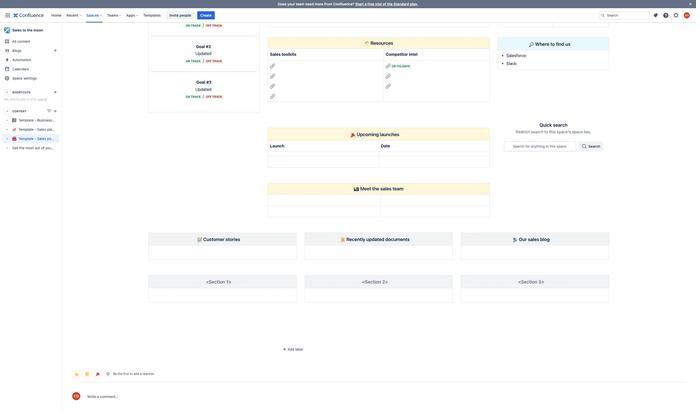 Task type: vqa. For each thing, say whether or not it's contained in the screenshot.
Sidebar navigation image
no



Task type: describe. For each thing, give the bounding box(es) containing it.
customer stories
[[202, 236, 240, 242]]

create link
[[197, 11, 215, 19]]

search for search
[[589, 144, 601, 148]]

shortcuts button
[[2, 88, 59, 97]]

spaces
[[86, 13, 99, 17]]

free
[[368, 2, 374, 6]]

spaces button
[[85, 11, 104, 19]]

space's
[[557, 130, 571, 134]]

more
[[315, 2, 324, 6]]

be
[[113, 372, 117, 376]]

<section 1>
[[206, 279, 231, 285]]

resources
[[370, 40, 393, 46]]

1 / from the top
[[203, 23, 204, 27]]

sales toolkits
[[270, 52, 297, 57]]

teams button
[[106, 11, 123, 19]]

all
[[12, 39, 16, 44]]

2 off from the top
[[206, 59, 212, 63]]

of inside the space "element"
[[41, 146, 44, 150]]

help icon image
[[663, 12, 669, 18]]

documents
[[386, 236, 410, 242]]

sales up all
[[12, 28, 22, 32]]

0 vertical spatial sales
[[381, 186, 392, 191]]

add
[[134, 372, 139, 376]]

template - sales portal
[[18, 137, 57, 141]]

quick
[[540, 122, 552, 128]]

competitor intel
[[386, 52, 418, 57]]

content
[[12, 109, 27, 113]]

key.
[[584, 130, 592, 134]]

collapse sidebar image
[[56, 25, 67, 35]]

this for space
[[30, 97, 36, 101]]

date
[[381, 144, 390, 148]]

:camera_with_flash: image
[[354, 187, 359, 192]]

copy image for resources
[[393, 40, 399, 46]]

all content link
[[2, 37, 59, 46]]

<section for <section 3>
[[518, 279, 538, 285]]

updated for #3
[[196, 87, 211, 92]]

content
[[17, 39, 30, 44]]

start
[[355, 2, 364, 6]]

to inside the space "element"
[[23, 28, 26, 32]]

appswitcher icon image
[[5, 12, 11, 18]]

template for template - sales portal
[[18, 137, 34, 141]]

automation link
[[2, 55, 59, 65]]

goal for goal #2 updated
[[196, 44, 205, 49]]

0 vertical spatial of
[[383, 2, 386, 6]]

:dividers: image
[[364, 41, 370, 46]]

the right trial
[[387, 2, 393, 6]]

for
[[526, 144, 530, 148]]

home link
[[50, 11, 63, 19]]

search for anything in this space
[[513, 144, 567, 148]]

recent button
[[65, 11, 83, 19]]

#2
[[206, 44, 211, 49]]

copy image for meet the sales team
[[403, 186, 409, 192]]

recently updated documents
[[346, 236, 410, 242]]

:dividers: image
[[364, 41, 370, 46]]

Search field
[[599, 11, 650, 19]]

2 vertical spatial this
[[550, 144, 556, 148]]

your inside 'get the most out of your team space' link
[[45, 146, 53, 150]]

invite
[[169, 13, 179, 17]]

sales to the moon
[[12, 28, 43, 32]]

the for be the first to add a reaction
[[118, 372, 122, 376]]

<section for <section 1>
[[206, 279, 225, 285]]

updated
[[366, 236, 384, 242]]

most
[[25, 146, 34, 150]]

search for quick
[[553, 122, 568, 128]]

intel
[[409, 52, 418, 57]]

search image
[[601, 13, 605, 17]]

create a page image
[[52, 108, 58, 114]]

people
[[180, 13, 191, 17]]

template - sales planning link
[[2, 125, 61, 134]]

out
[[35, 146, 40, 150]]

restrict
[[516, 130, 530, 134]]

stories
[[226, 236, 240, 242]]

<section 2>
[[362, 279, 388, 285]]

1 on from the top
[[186, 24, 190, 27]]

apps button
[[125, 11, 140, 19]]

anything
[[531, 144, 545, 148]]

settings icon image
[[673, 12, 680, 18]]

our sales blog
[[518, 236, 550, 242]]

create
[[200, 13, 212, 17]]

recent
[[66, 13, 78, 17]]

banner containing home
[[0, 8, 696, 23]]

:satellite: image
[[513, 237, 518, 242]]

1 vertical spatial in
[[546, 144, 549, 148]]

the for get the most out of your team space
[[19, 146, 25, 150]]

0 vertical spatial your
[[288, 2, 295, 6]]

:satellite: image
[[513, 237, 518, 242]]

goal #3 updated
[[196, 80, 213, 92]]

1 horizontal spatial sales
[[528, 236, 539, 242]]

in inside the space "element"
[[26, 97, 29, 101]]

from
[[324, 2, 332, 6]]

salesforce:
[[507, 53, 527, 58]]

apps
[[126, 13, 135, 17]]

home
[[51, 13, 61, 17]]

recently
[[347, 236, 365, 242]]

confluence?
[[333, 2, 355, 6]]

teams
[[107, 13, 118, 17]]

upcoming
[[357, 131, 379, 137]]

a inside 'button'
[[97, 395, 99, 399]]

:clap: image
[[85, 372, 89, 376]]

to left 'find' at the top of the page
[[551, 41, 555, 47]]

standard
[[394, 2, 409, 6]]

slack:
[[507, 61, 518, 66]]

no
[[4, 97, 9, 101]]

magnifying glass image
[[582, 143, 588, 149]]

add
[[288, 347, 294, 351]]

:newspaper: image
[[346, 0, 351, 2]]

our
[[519, 236, 527, 242]]

label
[[295, 347, 303, 351]]

invite people
[[169, 13, 191, 17]]

the for meet the sales team
[[372, 186, 379, 191]]

3 on track / off track from the top
[[186, 94, 222, 99]]

upcoming launches
[[356, 131, 400, 137]]

be the first to add a reaction
[[113, 372, 154, 376]]

search button
[[579, 141, 604, 151]]

3>
[[539, 279, 545, 285]]

need
[[305, 2, 314, 6]]

close image
[[688, 1, 694, 7]]

blogs
[[12, 48, 22, 53]]

blogs link
[[2, 46, 59, 55]]

search for search for anything in this space
[[513, 144, 525, 148]]

date
[[403, 64, 410, 68]]

add shortcut image
[[52, 89, 58, 95]]

meet
[[360, 186, 371, 191]]

add label
[[288, 347, 303, 351]]



Task type: locate. For each thing, give the bounding box(es) containing it.
this down shortcuts dropdown button
[[30, 97, 36, 101]]

0 vertical spatial on
[[186, 24, 190, 27]]

off down goal #2 updated
[[206, 59, 212, 63]]

change view image
[[46, 108, 52, 114]]

this
[[30, 97, 36, 101], [549, 130, 556, 134], [550, 144, 556, 148]]

0 vertical spatial in
[[26, 97, 29, 101]]

0 vertical spatial team
[[296, 2, 305, 6]]

copy image for recently updated documents
[[409, 236, 415, 242]]

of
[[383, 2, 386, 6], [41, 146, 44, 150]]

:camera_with_flash: image
[[354, 187, 359, 192]]

2 - from the top
[[35, 127, 36, 132]]

0 horizontal spatial search
[[531, 130, 544, 134]]

your right "does"
[[288, 2, 295, 6]]

:clap: image
[[85, 372, 89, 376]]

1 vertical spatial your
[[45, 146, 53, 150]]

1 horizontal spatial <section
[[362, 279, 381, 285]]

1 vertical spatial search
[[531, 130, 544, 134]]

the right get
[[19, 146, 25, 150]]

2 updated from the top
[[196, 51, 211, 56]]

copy image for our sales blog
[[549, 236, 556, 242]]

this for space's
[[549, 130, 556, 134]]

updated
[[196, 16, 211, 20], [196, 51, 211, 56], [196, 87, 211, 92]]

1 horizontal spatial search
[[589, 144, 601, 148]]

2 on from the top
[[186, 59, 190, 63]]

to left add
[[130, 372, 133, 376]]

1 vertical spatial team
[[54, 146, 62, 150]]

where to find us
[[534, 41, 571, 47]]

calendars
[[12, 67, 29, 71]]

this down restrict search to this space's space key.
[[550, 144, 556, 148]]

1 horizontal spatial search
[[553, 122, 568, 128]]

1 off from the top
[[206, 24, 212, 27]]

templates link
[[142, 11, 162, 19]]

goal for goal #1 updated
[[197, 9, 206, 13]]

template down content dropdown button
[[18, 118, 34, 123]]

2 horizontal spatial team
[[393, 186, 404, 191]]

:thumbsup: image
[[75, 372, 79, 376]]

get the most out of your team space
[[12, 146, 73, 150]]

team
[[296, 2, 305, 6], [54, 146, 62, 150], [393, 186, 404, 191]]

1 vertical spatial a
[[140, 372, 142, 376]]

in
[[26, 97, 29, 101], [546, 144, 549, 148]]

sales
[[381, 186, 392, 191], [528, 236, 539, 242]]

add reaction image
[[106, 372, 110, 376]]

updated for #2
[[196, 51, 211, 56]]

sales down template - business review
[[37, 127, 46, 132]]

2 vertical spatial /
[[203, 94, 204, 99]]

write
[[87, 395, 96, 399]]

1 horizontal spatial of
[[383, 2, 386, 6]]

track
[[191, 24, 201, 27], [212, 24, 222, 27], [191, 59, 201, 63], [212, 59, 222, 63], [191, 95, 201, 98], [212, 95, 222, 98]]

comment…
[[100, 395, 118, 399]]

0 horizontal spatial <section
[[206, 279, 225, 285]]

/
[[203, 23, 204, 27], [203, 58, 204, 63], [203, 94, 204, 99]]

1 horizontal spatial a
[[140, 372, 142, 376]]

3 template from the top
[[18, 137, 34, 141]]

a right add
[[140, 372, 142, 376]]

of right trial
[[383, 2, 386, 6]]

template
[[18, 118, 34, 123], [18, 127, 34, 132], [18, 137, 34, 141]]

templates
[[143, 13, 161, 17]]

0 vertical spatial search
[[553, 122, 568, 128]]

0 horizontal spatial sales
[[381, 186, 392, 191]]

:tada: image
[[351, 132, 356, 137]]

:link: image
[[386, 64, 391, 69], [386, 64, 391, 69], [270, 84, 275, 89], [270, 84, 275, 89], [386, 84, 391, 89], [270, 94, 275, 99]]

search right magnifying glass image
[[589, 144, 601, 148]]

Add label text field
[[281, 347, 321, 352]]

search for restrict
[[531, 130, 544, 134]]

2 vertical spatial on
[[186, 95, 190, 98]]

template for template - business review
[[18, 118, 34, 123]]

goal inside goal #3 updated
[[197, 80, 205, 85]]

:thumbsup: image
[[75, 372, 79, 376]]

0 horizontal spatial in
[[26, 97, 29, 101]]

:link: image
[[270, 64, 275, 69], [270, 64, 275, 69], [270, 74, 275, 79], [270, 74, 275, 79], [386, 74, 391, 79], [386, 74, 391, 79], [386, 84, 391, 89], [270, 94, 275, 99]]

/ down create link
[[203, 23, 204, 27]]

the left moon
[[27, 28, 33, 32]]

all content
[[12, 39, 30, 44]]

:pencil: image
[[197, 237, 202, 242], [197, 237, 202, 242]]

write a comment…
[[87, 395, 118, 399]]

0 horizontal spatial your
[[45, 146, 53, 150]]

<section left 1>
[[206, 279, 225, 285]]

meet the sales team
[[359, 186, 404, 191]]

/ down goal #3 updated
[[203, 94, 204, 99]]

get
[[12, 146, 18, 150]]

<section for <section 2>
[[362, 279, 381, 285]]

1 on track / off track from the top
[[186, 23, 222, 27]]

1 updated from the top
[[196, 16, 211, 20]]

sales left toolkits
[[270, 52, 281, 57]]

template for template - sales planning
[[18, 127, 34, 132]]

search down quick
[[531, 130, 544, 134]]

0 vertical spatial /
[[203, 23, 204, 27]]

create a blog image
[[52, 47, 58, 54]]

in down shortcuts dropdown button
[[26, 97, 29, 101]]

1>
[[226, 279, 231, 285]]

:mag_right: image
[[529, 42, 534, 47], [529, 42, 534, 47]]

:scroll: image
[[340, 237, 346, 242], [340, 237, 346, 242]]

updated inside goal #1 updated
[[196, 16, 211, 20]]

2>
[[382, 279, 388, 285]]

updated down #3
[[196, 87, 211, 92]]

2 template from the top
[[18, 127, 34, 132]]

- up out
[[35, 137, 36, 141]]

0 horizontal spatial of
[[41, 146, 44, 150]]

3 <section from the left
[[518, 279, 538, 285]]

goal left #2
[[196, 44, 205, 49]]

1 template from the top
[[18, 118, 34, 123]]

2 on track / off track from the top
[[186, 58, 222, 63]]

trial
[[375, 2, 382, 6]]

0 vertical spatial a
[[365, 2, 367, 6]]

updated down #1
[[196, 16, 211, 20]]

launch
[[270, 144, 285, 148]]

2 search from the left
[[589, 144, 601, 148]]

sales
[[12, 28, 22, 32], [270, 52, 281, 57], [37, 127, 46, 132], [37, 137, 46, 141]]

us
[[566, 41, 571, 47]]

goal left #3
[[197, 80, 205, 85]]

template up most
[[18, 137, 34, 141]]

invite people button
[[166, 11, 194, 19]]

the
[[387, 2, 393, 6], [27, 28, 33, 32], [19, 146, 25, 150], [372, 186, 379, 191], [118, 372, 122, 376]]

on
[[186, 24, 190, 27], [186, 59, 190, 63], [186, 95, 190, 98]]

on track / off track down goal #2 updated
[[186, 58, 222, 63]]

1 vertical spatial goal
[[196, 44, 205, 49]]

goal #1 updated
[[196, 9, 213, 20]]

goal for goal #3 updated
[[197, 80, 205, 85]]

2 vertical spatial -
[[35, 137, 36, 141]]

sales right "meet"
[[381, 186, 392, 191]]

notification icon image
[[653, 12, 659, 18]]

copy image
[[393, 40, 399, 46], [399, 131, 405, 137], [403, 186, 409, 192], [409, 236, 415, 242], [231, 278, 237, 284], [544, 278, 550, 284]]

calendars link
[[2, 65, 59, 74]]

template up 'template - sales portal' link
[[18, 127, 34, 132]]

of right out
[[41, 146, 44, 150]]

off down create link
[[206, 24, 212, 27]]

1 vertical spatial sales
[[528, 236, 539, 242]]

3 on from the top
[[186, 95, 190, 98]]

2 vertical spatial goal
[[197, 80, 205, 85]]

2 / from the top
[[203, 58, 204, 63]]

0 horizontal spatial team
[[54, 146, 62, 150]]

space
[[12, 76, 23, 80]]

1 vertical spatial of
[[41, 146, 44, 150]]

2 vertical spatial updated
[[196, 87, 211, 92]]

-
[[35, 118, 36, 123], [35, 127, 36, 132], [35, 137, 36, 141]]

2 vertical spatial team
[[393, 186, 404, 191]]

to
[[23, 28, 26, 32], [551, 41, 555, 47], [545, 130, 548, 134], [130, 372, 133, 376]]

search left for
[[513, 144, 525, 148]]

3 off from the top
[[206, 95, 212, 98]]

settings
[[24, 76, 37, 80]]

find
[[556, 41, 564, 47]]

3 updated from the top
[[196, 87, 211, 92]]

space settings
[[12, 76, 37, 80]]

search inside search button
[[589, 144, 601, 148]]

up-
[[392, 64, 397, 68]]

blog
[[540, 236, 550, 242]]

your profile and preferences image
[[684, 12, 690, 18]]

off down goal #3 updated
[[206, 95, 212, 98]]

#3
[[206, 80, 212, 85]]

sales right our
[[528, 236, 539, 242]]

automation
[[12, 58, 31, 62]]

review
[[53, 118, 64, 123]]

where
[[535, 41, 550, 47]]

to down quick
[[545, 130, 548, 134]]

get the most out of your team space link
[[2, 143, 73, 153]]

in right anything
[[546, 144, 549, 148]]

1 vertical spatial on track / off track
[[186, 58, 222, 63]]

plan.
[[410, 2, 418, 6]]

up-to-date
[[392, 64, 410, 68]]

2 horizontal spatial <section
[[518, 279, 538, 285]]

tree inside the space "element"
[[2, 116, 73, 153]]

christina overa image
[[72, 392, 80, 400]]

- for planning
[[35, 127, 36, 132]]

1 vertical spatial this
[[549, 130, 556, 134]]

your down portal on the top left
[[45, 146, 53, 150]]

search up space's
[[553, 122, 568, 128]]

<section 3>
[[518, 279, 545, 285]]

to up content
[[23, 28, 26, 32]]

global element
[[3, 8, 598, 22]]

1 - from the top
[[35, 118, 36, 123]]

template - sales planning
[[18, 127, 61, 132]]

<section left 2>
[[362, 279, 381, 285]]

launches
[[380, 131, 400, 137]]

0 vertical spatial goal
[[197, 9, 206, 13]]

0 vertical spatial off
[[206, 24, 212, 27]]

1 horizontal spatial in
[[546, 144, 549, 148]]

confluence image
[[13, 12, 44, 18], [13, 12, 44, 18]]

/ down goal #2 updated
[[203, 58, 204, 63]]

0 horizontal spatial search
[[513, 144, 525, 148]]

team inside the space "element"
[[54, 146, 62, 150]]

off
[[206, 24, 212, 27], [206, 59, 212, 63], [206, 95, 212, 98]]

- up template - sales portal
[[35, 127, 36, 132]]

2 vertical spatial a
[[97, 395, 99, 399]]

shortcuts
[[12, 91, 31, 94]]

write a comment… button
[[85, 392, 686, 402]]

tree containing template - business review
[[2, 116, 73, 153]]

:tada: image
[[351, 132, 356, 137], [96, 372, 100, 376], [96, 372, 100, 376]]

sales to the moon link
[[2, 25, 59, 35]]

goal left #1
[[197, 9, 206, 13]]

template - business review link
[[2, 116, 64, 125]]

:newspaper: image
[[346, 0, 351, 2]]

2 vertical spatial on track / off track
[[186, 94, 222, 99]]

reaction
[[143, 372, 154, 376]]

- for portal
[[35, 137, 36, 141]]

moon
[[33, 28, 43, 32]]

2 vertical spatial off
[[206, 95, 212, 98]]

<section left 3>
[[518, 279, 538, 285]]

0 horizontal spatial a
[[97, 395, 99, 399]]

template - sales portal link
[[2, 134, 59, 143]]

copy image
[[570, 40, 576, 46], [567, 122, 573, 128], [240, 236, 246, 242], [549, 236, 556, 242], [388, 278, 394, 284]]

banner
[[0, 8, 696, 23]]

the right "meet"
[[372, 186, 379, 191]]

2 horizontal spatial a
[[365, 2, 367, 6]]

shortcuts
[[10, 97, 25, 101]]

2 <section from the left
[[362, 279, 381, 285]]

a right 'write' at left
[[97, 395, 99, 399]]

your
[[288, 2, 295, 6], [45, 146, 53, 150]]

1 search from the left
[[513, 144, 525, 148]]

copy image for customer stories
[[240, 236, 246, 242]]

0 vertical spatial template
[[18, 118, 34, 123]]

the inside tree
[[19, 146, 25, 150]]

1 <section from the left
[[206, 279, 225, 285]]

search
[[513, 144, 525, 148], [589, 144, 601, 148]]

space element
[[0, 23, 73, 411]]

0 vertical spatial -
[[35, 118, 36, 123]]

copy image for where to find us
[[570, 40, 576, 46]]

updated for #1
[[196, 16, 211, 20]]

on track / off track down create link
[[186, 23, 222, 27]]

1 vertical spatial on
[[186, 59, 190, 63]]

a left the free
[[365, 2, 367, 6]]

2 vertical spatial template
[[18, 137, 34, 141]]

sales up get the most out of your team space
[[37, 137, 46, 141]]

does your team need more from confluence? start a free trial of the standard plan.
[[278, 2, 418, 6]]

this inside the space "element"
[[30, 97, 36, 101]]

0 vertical spatial on track / off track
[[186, 23, 222, 27]]

a
[[365, 2, 367, 6], [140, 372, 142, 376], [97, 395, 99, 399]]

1 vertical spatial /
[[203, 58, 204, 63]]

<section
[[206, 279, 225, 285], [362, 279, 381, 285], [518, 279, 538, 285]]

3 - from the top
[[35, 137, 36, 141]]

updated inside goal #2 updated
[[196, 51, 211, 56]]

quick search
[[540, 122, 568, 128]]

- for review
[[35, 118, 36, 123]]

1 vertical spatial updated
[[196, 51, 211, 56]]

goal
[[197, 9, 206, 13], [196, 44, 205, 49], [197, 80, 205, 85]]

1 horizontal spatial team
[[296, 2, 305, 6]]

this down quick search
[[549, 130, 556, 134]]

the right be
[[118, 372, 122, 376]]

on track / off track down goal #3 updated
[[186, 94, 222, 99]]

3 / from the top
[[203, 94, 204, 99]]

toolkits
[[282, 52, 297, 57]]

1 horizontal spatial your
[[288, 2, 295, 6]]

0 vertical spatial updated
[[196, 16, 211, 20]]

0 vertical spatial this
[[30, 97, 36, 101]]

portal
[[47, 137, 57, 141]]

goal inside goal #1 updated
[[197, 9, 206, 13]]

- left business
[[35, 118, 36, 123]]

goal inside goal #2 updated
[[196, 44, 205, 49]]

1 vertical spatial template
[[18, 127, 34, 132]]

copy image for upcoming launches
[[399, 131, 405, 137]]

1 vertical spatial off
[[206, 59, 212, 63]]

planning
[[47, 127, 61, 132]]

updated down #2
[[196, 51, 211, 56]]

tree
[[2, 116, 73, 153]]

updated inside goal #3 updated
[[196, 87, 211, 92]]

1 vertical spatial -
[[35, 127, 36, 132]]

template - business review
[[18, 118, 64, 123]]



